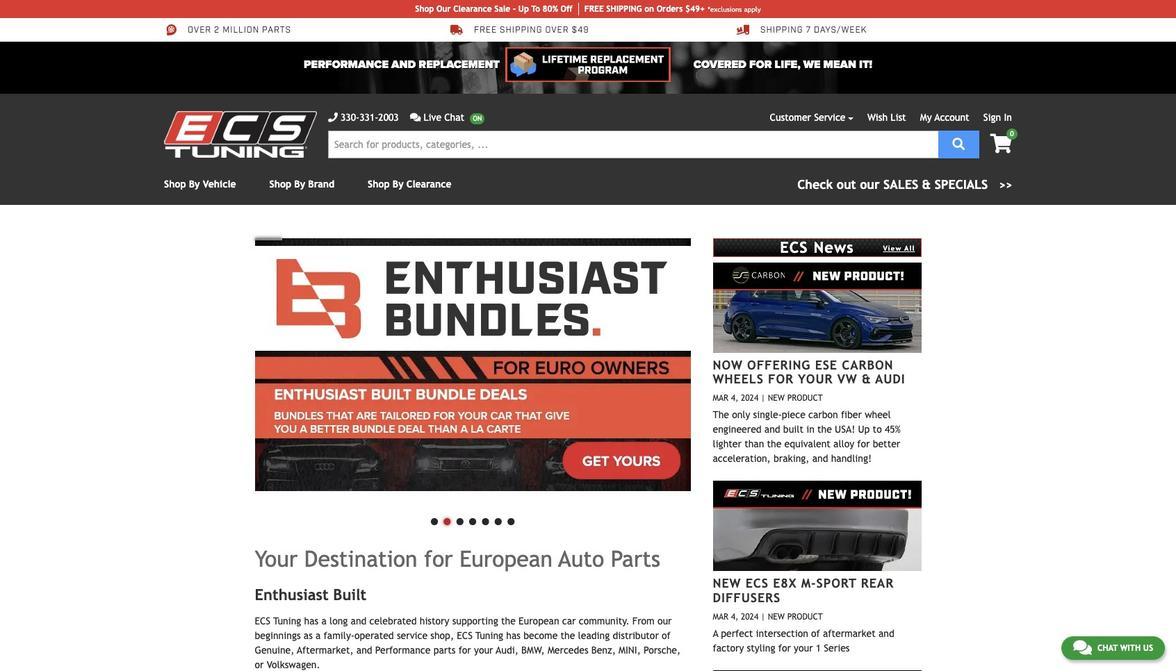 Task type: vqa. For each thing, say whether or not it's contained in the screenshot.
the 'many'
no



Task type: locate. For each thing, give the bounding box(es) containing it.
in
[[807, 424, 815, 435]]

ecs left e8x
[[746, 577, 769, 591]]

european down • • • • • • •
[[460, 546, 553, 572]]

1
[[816, 643, 821, 654]]

your inside mar 4, 2024 | new product a perfect intersection of aftermarket and factory styling for your 1 series
[[794, 643, 813, 654]]

by down 2003
[[393, 179, 404, 190]]

ese
[[815, 358, 838, 372]]

3 by from the left
[[393, 179, 404, 190]]

sale
[[494, 4, 510, 14]]

performance
[[304, 58, 389, 72]]

offering
[[747, 358, 811, 372]]

tuning
[[273, 616, 301, 627], [475, 631, 503, 642]]

and
[[391, 58, 416, 72]]

only
[[732, 410, 750, 421]]

the
[[818, 424, 832, 435], [767, 439, 782, 450], [501, 616, 516, 627], [561, 631, 575, 642]]

0 horizontal spatial by
[[189, 179, 200, 190]]

2024 inside mar 4, 2024 | new product the only single-piece carbon fiber wheel engineered and built in the usa! up to 45% lighter than the equivalent alloy for better acceleration, braking, and handling!
[[741, 394, 759, 403]]

new up "single-"
[[768, 394, 785, 403]]

ping
[[624, 4, 642, 14]]

now
[[713, 358, 743, 372]]

shop by vehicle
[[164, 179, 236, 190]]

acceleration,
[[713, 453, 771, 465]]

up inside mar 4, 2024 | new product the only single-piece carbon fiber wheel engineered and built in the usa! up to 45% lighter than the equivalent alloy for better acceleration, braking, and handling!
[[858, 424, 870, 435]]

0 vertical spatial chat
[[444, 112, 465, 123]]

clearance down live on the top of page
[[407, 179, 452, 190]]

mini,
[[619, 645, 641, 657]]

0 horizontal spatial of
[[662, 631, 671, 642]]

1 vertical spatial product
[[787, 612, 823, 622]]

1 horizontal spatial a
[[322, 616, 327, 627]]

wheel
[[865, 410, 891, 421]]

1 vertical spatial parts
[[434, 645, 456, 657]]

1 horizontal spatial of
[[811, 628, 820, 639]]

0 vertical spatial 2024
[[741, 394, 759, 403]]

2 product from the top
[[787, 612, 823, 622]]

by for brand
[[294, 179, 305, 190]]

& inside now offering ese carbon wheels for your vw & audi
[[862, 372, 871, 387]]

1 vertical spatial mar
[[713, 612, 729, 622]]

1 by from the left
[[189, 179, 200, 190]]

4, for new ecs e8x m-sport rear diffusers
[[731, 612, 739, 622]]

celebrated
[[370, 616, 417, 627]]

4, inside mar 4, 2024 | new product the only single-piece carbon fiber wheel engineered and built in the usa! up to 45% lighter than the equivalent alloy for better acceleration, braking, and handling!
[[731, 394, 739, 403]]

| inside mar 4, 2024 | new product a perfect intersection of aftermarket and factory styling for your 1 series
[[761, 612, 765, 622]]

1 horizontal spatial your
[[794, 643, 813, 654]]

0 vertical spatial mar
[[713, 394, 729, 403]]

product for diffusers
[[787, 612, 823, 622]]

1 vertical spatial tuning
[[475, 631, 503, 642]]

than
[[745, 439, 764, 450]]

your up enthusiast
[[255, 546, 298, 572]]

parts
[[262, 25, 291, 36], [434, 645, 456, 657]]

mar 4, 2024 | new product the only single-piece carbon fiber wheel engineered and built in the usa! up to 45% lighter than the equivalent alloy for better acceleration, braking, and handling!
[[713, 394, 901, 465]]

tuning down supporting
[[475, 631, 503, 642]]

1 vertical spatial new
[[713, 577, 741, 591]]

all
[[905, 245, 915, 252]]

and right aftermarket
[[879, 628, 895, 639]]

4, up the 'only'
[[731, 394, 739, 403]]

auto
[[559, 546, 604, 572]]

european inside ecs tuning has a long and celebrated history supporting the european car community. from our beginnings as a family-operated service shop, ecs tuning has become the leading distributor of genuine, aftermarket, and performance parts for your audi, bmw, mercedes benz, mini, porsche, or volkswagen.
[[519, 616, 559, 627]]

mar up the
[[713, 394, 729, 403]]

shop our clearance sale - up to 80% off link
[[415, 3, 579, 15]]

0 horizontal spatial your
[[255, 546, 298, 572]]

1 4, from the top
[[731, 394, 739, 403]]

0 vertical spatial has
[[304, 616, 319, 627]]

shop left our
[[415, 4, 434, 14]]

0 vertical spatial &
[[922, 177, 931, 192]]

enthusiast built
[[255, 586, 367, 604]]

service
[[814, 112, 846, 123]]

0 horizontal spatial has
[[304, 616, 319, 627]]

1 vertical spatial &
[[862, 372, 871, 387]]

1 vertical spatial a
[[316, 631, 321, 642]]

chat with us link
[[1062, 637, 1165, 660]]

product inside mar 4, 2024 | new product the only single-piece carbon fiber wheel engineered and built in the usa! up to 45% lighter than the equivalent alloy for better acceleration, braking, and handling!
[[787, 394, 823, 403]]

1 horizontal spatial up
[[858, 424, 870, 435]]

1 product from the top
[[787, 394, 823, 403]]

list
[[891, 112, 906, 123]]

2 | from the top
[[761, 612, 765, 622]]

for down supporting
[[459, 645, 471, 657]]

0 vertical spatial product
[[787, 394, 823, 403]]

0 vertical spatial clearance
[[453, 4, 492, 14]]

0 horizontal spatial chat
[[444, 112, 465, 123]]

mar inside mar 4, 2024 | new product a perfect intersection of aftermarket and factory styling for your 1 series
[[713, 612, 729, 622]]

0 link
[[979, 129, 1018, 155]]

2 4, from the top
[[731, 612, 739, 622]]

&
[[922, 177, 931, 192], [862, 372, 871, 387]]

a right as
[[316, 631, 321, 642]]

by
[[189, 179, 200, 190], [294, 179, 305, 190], [393, 179, 404, 190]]

new for diffusers
[[768, 612, 785, 622]]

2
[[214, 25, 220, 36]]

the
[[713, 410, 729, 421]]

new inside mar 4, 2024 | new product the only single-piece carbon fiber wheel engineered and built in the usa! up to 45% lighter than the equivalent alloy for better acceleration, braking, and handling!
[[768, 394, 785, 403]]

0 vertical spatial european
[[460, 546, 553, 572]]

7 • from the left
[[505, 506, 517, 535]]

1 horizontal spatial &
[[922, 177, 931, 192]]

comments image
[[410, 113, 421, 122]]

your left vw
[[798, 372, 833, 387]]

has up audi,
[[506, 631, 521, 642]]

clearance up free
[[453, 4, 492, 14]]

6 • from the left
[[492, 506, 505, 535]]

tuning up beginnings
[[273, 616, 301, 627]]

of
[[811, 628, 820, 639], [662, 631, 671, 642]]

and down "operated"
[[357, 645, 372, 657]]

1 horizontal spatial tuning
[[475, 631, 503, 642]]

product down new ecs e8x m-sport rear diffusers
[[787, 612, 823, 622]]

4, inside mar 4, 2024 | new product a perfect intersection of aftermarket and factory styling for your 1 series
[[731, 612, 739, 622]]

search image
[[953, 137, 965, 150]]

for down intersection
[[778, 643, 791, 654]]

genuine,
[[255, 645, 294, 657]]

2024
[[741, 394, 759, 403], [741, 612, 759, 622]]

up right -
[[519, 4, 529, 14]]

1 vertical spatial 4,
[[731, 612, 739, 622]]

ecs
[[780, 238, 808, 257], [746, 577, 769, 591], [255, 616, 271, 627], [457, 631, 473, 642]]

2024 inside mar 4, 2024 | new product a perfect intersection of aftermarket and factory styling for your 1 series
[[741, 612, 759, 622]]

1 vertical spatial european
[[519, 616, 559, 627]]

has up as
[[304, 616, 319, 627]]

2 vertical spatial new
[[768, 612, 785, 622]]

it!
[[859, 58, 872, 72]]

car
[[562, 616, 576, 627]]

covered for life, we mean it!
[[694, 58, 872, 72]]

|
[[761, 394, 765, 403], [761, 612, 765, 622]]

new for your
[[768, 394, 785, 403]]

comments image
[[1073, 640, 1092, 656]]

chat left with
[[1098, 644, 1118, 654]]

0 horizontal spatial &
[[862, 372, 871, 387]]

volkswagen.
[[267, 660, 320, 671]]

your left the 1
[[794, 643, 813, 654]]

your left audi,
[[474, 645, 493, 657]]

1 vertical spatial |
[[761, 612, 765, 622]]

1 vertical spatial up
[[858, 424, 870, 435]]

product up piece in the right of the page
[[787, 394, 823, 403]]

1 horizontal spatial your
[[798, 372, 833, 387]]

aftermarket,
[[297, 645, 354, 657]]

customer service
[[770, 112, 846, 123]]

| up intersection
[[761, 612, 765, 622]]

supporting
[[452, 616, 498, 627]]

parts inside ecs tuning has a long and celebrated history supporting the european car community. from our beginnings as a family-operated service shop, ecs tuning has become the leading distributor of genuine, aftermarket, and performance parts for your audi, bmw, mercedes benz, mini, porsche, or volkswagen.
[[434, 645, 456, 657]]

2024 down the diffusers
[[741, 612, 759, 622]]

shop for shop by clearance
[[368, 179, 390, 190]]

new
[[768, 394, 785, 403], [713, 577, 741, 591], [768, 612, 785, 622]]

vw
[[838, 372, 858, 387]]

new inside new ecs e8x m-sport rear diffusers
[[713, 577, 741, 591]]

1 horizontal spatial chat
[[1098, 644, 1118, 654]]

shop left brand
[[269, 179, 291, 190]]

a left long
[[322, 616, 327, 627]]

4, up the perfect
[[731, 612, 739, 622]]

for up handling! on the bottom right of page
[[857, 439, 870, 450]]

news
[[814, 238, 854, 257]]

parts right million
[[262, 25, 291, 36]]

of inside ecs tuning has a long and celebrated history supporting the european car community. from our beginnings as a family-operated service shop, ecs tuning has become the leading distributor of genuine, aftermarket, and performance parts for your audi, bmw, mercedes benz, mini, porsche, or volkswagen.
[[662, 631, 671, 642]]

and down "single-"
[[765, 424, 780, 435]]

0 horizontal spatial up
[[519, 4, 529, 14]]

3 • from the left
[[454, 506, 466, 535]]

2 by from the left
[[294, 179, 305, 190]]

| inside mar 4, 2024 | new product the only single-piece carbon fiber wheel engineered and built in the usa! up to 45% lighter than the equivalent alloy for better acceleration, braking, and handling!
[[761, 394, 765, 403]]

free shipping over $49
[[474, 25, 589, 36]]

parts inside 'link'
[[262, 25, 291, 36]]

of up the 1
[[811, 628, 820, 639]]

the up audi,
[[501, 616, 516, 627]]

distributor
[[613, 631, 659, 642]]

of inside mar 4, 2024 | new product a perfect intersection of aftermarket and factory styling for your 1 series
[[811, 628, 820, 639]]

your
[[794, 643, 813, 654], [474, 645, 493, 657]]

| up "single-"
[[761, 394, 765, 403]]

ship
[[606, 4, 624, 14]]

now offering ese carbon wheels for your vw & audi image
[[713, 263, 922, 353]]

1 horizontal spatial clearance
[[453, 4, 492, 14]]

0 vertical spatial 4,
[[731, 394, 739, 403]]

0 vertical spatial your
[[798, 372, 833, 387]]

up left to
[[858, 424, 870, 435]]

$49
[[572, 25, 589, 36]]

parts down shop,
[[434, 645, 456, 657]]

& right sales
[[922, 177, 931, 192]]

for inside mar 4, 2024 | new product a perfect intersection of aftermarket and factory styling for your 1 series
[[778, 643, 791, 654]]

of down our
[[662, 631, 671, 642]]

0 horizontal spatial your
[[474, 645, 493, 657]]

sign in link
[[984, 112, 1012, 123]]

1 vertical spatial has
[[506, 631, 521, 642]]

4 • from the left
[[466, 506, 479, 535]]

0 vertical spatial a
[[322, 616, 327, 627]]

porsche,
[[644, 645, 681, 657]]

0 vertical spatial parts
[[262, 25, 291, 36]]

new up the perfect
[[713, 577, 741, 591]]

2 2024 from the top
[[741, 612, 759, 622]]

45%
[[885, 424, 901, 435]]

0 vertical spatial new
[[768, 394, 785, 403]]

braking,
[[774, 453, 810, 465]]

chat right live on the top of page
[[444, 112, 465, 123]]

by left vehicle
[[189, 179, 200, 190]]

shop for shop by brand
[[269, 179, 291, 190]]

2024 up the 'only'
[[741, 394, 759, 403]]

by left brand
[[294, 179, 305, 190]]

0 vertical spatial tuning
[[273, 616, 301, 627]]

product inside mar 4, 2024 | new product a perfect intersection of aftermarket and factory styling for your 1 series
[[787, 612, 823, 622]]

2 horizontal spatial by
[[393, 179, 404, 190]]

new inside mar 4, 2024 | new product a perfect intersection of aftermarket and factory styling for your 1 series
[[768, 612, 785, 622]]

carbon
[[842, 358, 894, 372]]

• • • • • • •
[[428, 506, 517, 535]]

1 2024 from the top
[[741, 394, 759, 403]]

for down • • • • • • •
[[424, 546, 453, 572]]

european up become
[[519, 616, 559, 627]]

new ecs e8x m-sport rear diffusers link
[[713, 577, 894, 605]]

1 vertical spatial your
[[255, 546, 298, 572]]

and
[[765, 424, 780, 435], [812, 453, 828, 465], [351, 616, 367, 627], [879, 628, 895, 639], [357, 645, 372, 657]]

1 horizontal spatial has
[[506, 631, 521, 642]]

service
[[397, 631, 428, 642]]

free ship ping on orders $49+ *exclusions apply
[[585, 4, 761, 14]]

2024 for offering
[[741, 394, 759, 403]]

on
[[645, 4, 654, 14]]

2 mar from the top
[[713, 612, 729, 622]]

new up intersection
[[768, 612, 785, 622]]

product for your
[[787, 394, 823, 403]]

mar up a
[[713, 612, 729, 622]]

your inside now offering ese carbon wheels for your vw & audi
[[798, 372, 833, 387]]

0 vertical spatial up
[[519, 4, 529, 14]]

0 vertical spatial |
[[761, 394, 765, 403]]

& right vw
[[862, 372, 871, 387]]

1 vertical spatial 2024
[[741, 612, 759, 622]]

leading
[[578, 631, 610, 642]]

4,
[[731, 394, 739, 403], [731, 612, 739, 622]]

lifetime replacement program banner image
[[505, 47, 671, 82]]

1 vertical spatial clearance
[[407, 179, 452, 190]]

shop left vehicle
[[164, 179, 186, 190]]

0 horizontal spatial clearance
[[407, 179, 452, 190]]

our
[[437, 4, 451, 14]]

Search text field
[[328, 131, 939, 159]]

single-
[[753, 410, 782, 421]]

1 horizontal spatial parts
[[434, 645, 456, 657]]

0 horizontal spatial parts
[[262, 25, 291, 36]]

shop right brand
[[368, 179, 390, 190]]

account
[[935, 112, 970, 123]]

shop by brand
[[269, 179, 334, 190]]

1 | from the top
[[761, 394, 765, 403]]

1 mar from the top
[[713, 394, 729, 403]]

mar inside mar 4, 2024 | new product the only single-piece carbon fiber wheel engineered and built in the usa! up to 45% lighter than the equivalent alloy for better acceleration, braking, and handling!
[[713, 394, 729, 403]]

1 horizontal spatial by
[[294, 179, 305, 190]]

community.
[[579, 616, 630, 627]]

audi
[[876, 372, 906, 387]]



Task type: describe. For each thing, give the bounding box(es) containing it.
7
[[806, 25, 811, 36]]

life,
[[775, 58, 801, 72]]

phone image
[[328, 113, 338, 122]]

mean
[[824, 58, 856, 72]]

the right in
[[818, 424, 832, 435]]

shipping 7 days/week link
[[737, 24, 867, 36]]

perfect
[[721, 628, 753, 639]]

shop for shop our clearance sale - up to 80% off
[[415, 4, 434, 14]]

handling!
[[831, 453, 872, 465]]

long
[[330, 616, 348, 627]]

benz,
[[591, 645, 616, 657]]

history
[[420, 616, 449, 627]]

to
[[873, 424, 882, 435]]

shipping
[[761, 25, 803, 36]]

shop by brand link
[[269, 179, 334, 190]]

-
[[513, 4, 516, 14]]

ecs down supporting
[[457, 631, 473, 642]]

m-
[[801, 577, 817, 591]]

for inside ecs tuning has a long and celebrated history supporting the european car community. from our beginnings as a family-operated service shop, ecs tuning has become the leading distributor of genuine, aftermarket, and performance parts for your audi, bmw, mercedes benz, mini, porsche, or volkswagen.
[[459, 645, 471, 657]]

2024 for ecs
[[741, 612, 759, 622]]

live chat link
[[410, 111, 485, 125]]

the right than
[[767, 439, 782, 450]]

view all
[[883, 245, 915, 252]]

wheels
[[713, 372, 764, 387]]

ecs inside new ecs e8x m-sport rear diffusers
[[746, 577, 769, 591]]

free shipping over $49 link
[[450, 24, 589, 36]]

covered
[[694, 58, 747, 72]]

as
[[304, 631, 313, 642]]

us
[[1143, 644, 1153, 654]]

aftermarket
[[823, 628, 876, 639]]

sales
[[884, 177, 918, 192]]

ecs up beginnings
[[255, 616, 271, 627]]

built
[[333, 586, 367, 604]]

shop by clearance link
[[368, 179, 452, 190]]

shopping cart image
[[990, 134, 1012, 154]]

e8x
[[773, 577, 797, 591]]

free
[[474, 25, 497, 36]]

mar for new ecs e8x m-sport rear diffusers
[[713, 612, 729, 622]]

$49+
[[685, 4, 705, 14]]

0 horizontal spatial tuning
[[273, 616, 301, 627]]

mar for now offering ese carbon wheels for your vw & audi
[[713, 394, 729, 403]]

shop,
[[431, 631, 454, 642]]

destination
[[304, 546, 417, 572]]

and right long
[[351, 616, 367, 627]]

sign
[[984, 112, 1001, 123]]

brand
[[308, 179, 334, 190]]

1 vertical spatial chat
[[1098, 644, 1118, 654]]

shop by clearance
[[368, 179, 452, 190]]

clearance for by
[[407, 179, 452, 190]]

330-
[[341, 112, 360, 123]]

chat with us
[[1098, 644, 1153, 654]]

from
[[633, 616, 655, 627]]

built
[[783, 424, 804, 435]]

replacement
[[419, 58, 500, 72]]

| for ecs
[[761, 612, 765, 622]]

my
[[920, 112, 932, 123]]

we
[[803, 58, 821, 72]]

fiber
[[841, 410, 862, 421]]

ecs left "news"
[[780, 238, 808, 257]]

new ecs e8x m-sport rear diffusers
[[713, 577, 894, 605]]

4, for now offering ese carbon wheels for your vw & audi
[[731, 394, 739, 403]]

become
[[524, 631, 558, 642]]

ecs tuning image
[[164, 111, 317, 158]]

2003
[[378, 112, 399, 123]]

new ecs e8x m-sport rear diffusers image
[[713, 481, 922, 572]]

now offering ese carbon wheels for your vw & audi link
[[713, 358, 906, 387]]

for inside mar 4, 2024 | new product the only single-piece carbon fiber wheel engineered and built in the usa! up to 45% lighter than the equivalent alloy for better acceleration, braking, and handling!
[[857, 439, 870, 450]]

sport
[[817, 577, 857, 591]]

the up mercedes
[[561, 631, 575, 642]]

for
[[749, 58, 772, 72]]

clearance for our
[[453, 4, 492, 14]]

days/week
[[814, 25, 867, 36]]

over
[[188, 25, 212, 36]]

mercedes
[[548, 645, 589, 657]]

ecs tuning has a long and celebrated history supporting the european car community. from our beginnings as a family-operated service shop, ecs tuning has become the leading distributor of genuine, aftermarket, and performance parts for your audi, bmw, mercedes benz, mini, porsche, or volkswagen.
[[255, 616, 681, 671]]

sales & specials
[[884, 177, 988, 192]]

engineered
[[713, 424, 762, 435]]

wish list
[[868, 112, 906, 123]]

0 horizontal spatial a
[[316, 631, 321, 642]]

for
[[768, 372, 794, 387]]

| for offering
[[761, 394, 765, 403]]

customer service button
[[770, 111, 854, 125]]

generic - ecs enthusiast bundles image
[[255, 238, 691, 492]]

by for vehicle
[[189, 179, 200, 190]]

shipping
[[500, 25, 543, 36]]

sales & specials link
[[798, 175, 1012, 194]]

and down the 'equivalent'
[[812, 453, 828, 465]]

330-331-2003
[[341, 112, 399, 123]]

shop for shop by vehicle
[[164, 179, 186, 190]]

over 2 million parts
[[188, 25, 291, 36]]

331-
[[360, 112, 378, 123]]

family-
[[324, 631, 355, 642]]

lighter
[[713, 439, 742, 450]]

or
[[255, 660, 264, 671]]

shipping 7 days/week
[[761, 25, 867, 36]]

my account
[[920, 112, 970, 123]]

1 • from the left
[[428, 506, 441, 535]]

by for clearance
[[393, 179, 404, 190]]

2 • from the left
[[441, 506, 454, 535]]

5 • from the left
[[479, 506, 492, 535]]

your inside ecs tuning has a long and celebrated history supporting the european car community. from our beginnings as a family-operated service shop, ecs tuning has become the leading distributor of genuine, aftermarket, and performance parts for your audi, bmw, mercedes benz, mini, porsche, or volkswagen.
[[474, 645, 493, 657]]

carbon
[[809, 410, 838, 421]]

sign in
[[984, 112, 1012, 123]]

over
[[545, 25, 569, 36]]

in
[[1004, 112, 1012, 123]]

mar 4, 2024 | new product a perfect intersection of aftermarket and factory styling for your 1 series
[[713, 612, 895, 654]]

80%
[[543, 4, 558, 14]]

specials
[[935, 177, 988, 192]]

million
[[223, 25, 259, 36]]

and inside mar 4, 2024 | new product a perfect intersection of aftermarket and factory styling for your 1 series
[[879, 628, 895, 639]]

live chat
[[424, 112, 465, 123]]

with
[[1120, 644, 1141, 654]]

free
[[585, 4, 604, 14]]

0
[[1010, 130, 1014, 138]]

over 2 million parts link
[[164, 24, 291, 36]]



